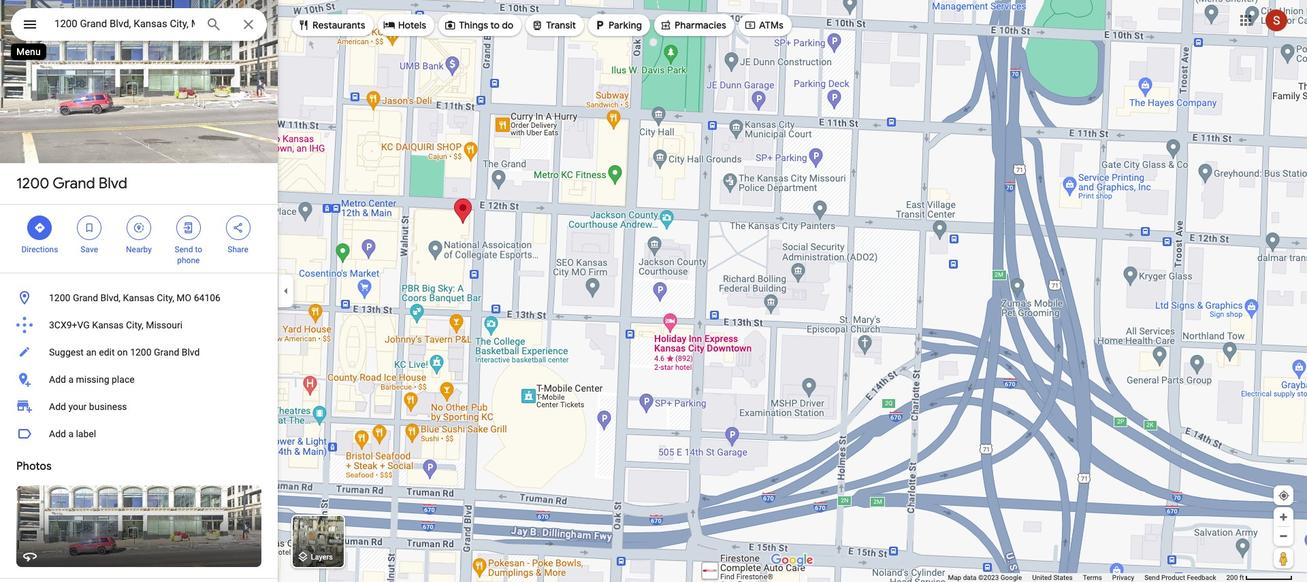 Task type: describe. For each thing, give the bounding box(es) containing it.
0 vertical spatial kansas
[[123, 293, 154, 304]]

footer inside 'google maps' element
[[948, 574, 1227, 583]]


[[232, 221, 244, 236]]

1200 Grand Blvd, Kansas City, MO 64106 field
[[11, 8, 267, 41]]

200 ft button
[[1227, 575, 1293, 582]]

united states button
[[1033, 574, 1073, 583]]


[[34, 221, 46, 236]]

suggest an edit on 1200 grand blvd button
[[0, 339, 278, 366]]

add a missing place button
[[0, 366, 278, 394]]

hotels
[[398, 19, 426, 31]]

photos
[[16, 460, 52, 474]]

 atms
[[744, 18, 784, 33]]

phone
[[177, 256, 200, 266]]

 things to do
[[444, 18, 514, 33]]

1200 for 1200 grand blvd
[[16, 174, 49, 193]]

3cx9+vg
[[49, 320, 90, 331]]

nearby
[[126, 245, 152, 255]]


[[22, 15, 38, 34]]

do
[[502, 19, 514, 31]]

transit
[[546, 19, 576, 31]]

send product feedback button
[[1145, 574, 1217, 583]]

1200 inside button
[[130, 347, 152, 358]]


[[133, 221, 145, 236]]


[[383, 18, 395, 33]]

zoom out image
[[1279, 532, 1289, 542]]

show your location image
[[1278, 490, 1290, 503]]

1200 grand blvd main content
[[0, 0, 278, 583]]

add for add a label
[[49, 429, 66, 440]]

200
[[1227, 575, 1238, 582]]

grand inside suggest an edit on 1200 grand blvd button
[[154, 347, 179, 358]]

privacy button
[[1113, 574, 1135, 583]]

200 ft
[[1227, 575, 1245, 582]]


[[594, 18, 606, 33]]


[[83, 221, 95, 236]]


[[444, 18, 456, 33]]

business
[[89, 402, 127, 413]]

3cx9+vg kansas city, missouri
[[49, 320, 183, 331]]

a for label
[[68, 429, 74, 440]]


[[182, 221, 195, 236]]

an
[[86, 347, 97, 358]]

send product feedback
[[1145, 575, 1217, 582]]

map data ©2023 google
[[948, 575, 1022, 582]]

add your business
[[49, 402, 127, 413]]

 parking
[[594, 18, 642, 33]]

missing
[[76, 375, 109, 385]]

a for missing
[[68, 375, 74, 385]]

 search field
[[11, 8, 267, 44]]

directions
[[21, 245, 58, 255]]

1200 grand blvd
[[16, 174, 127, 193]]


[[660, 18, 672, 33]]

 button
[[11, 8, 49, 44]]

on
[[117, 347, 128, 358]]

parking
[[609, 19, 642, 31]]

suggest an edit on 1200 grand blvd
[[49, 347, 200, 358]]

send to phone
[[175, 245, 202, 266]]

1200 for 1200 grand blvd, kansas city, mo 64106
[[49, 293, 70, 304]]

atms
[[759, 19, 784, 31]]

layers
[[311, 554, 333, 563]]

send for send to phone
[[175, 245, 193, 255]]

 hotels
[[383, 18, 426, 33]]

privacy
[[1113, 575, 1135, 582]]

0 horizontal spatial city,
[[126, 320, 144, 331]]



Task type: vqa. For each thing, say whether or not it's contained in the screenshot.
the 1200 Grand Blvd, Kansas City, MO 64106 "Button"
yes



Task type: locate. For each thing, give the bounding box(es) containing it.
0 vertical spatial to
[[491, 19, 500, 31]]

1 vertical spatial send
[[1145, 575, 1160, 582]]

to inside  things to do
[[491, 19, 500, 31]]

0 horizontal spatial blvd
[[99, 174, 127, 193]]

kansas
[[123, 293, 154, 304], [92, 320, 124, 331]]

1200 grand blvd, kansas city, mo 64106 button
[[0, 285, 278, 312]]

0 vertical spatial add
[[49, 375, 66, 385]]

restaurants
[[313, 19, 365, 31]]

grand up the 
[[53, 174, 95, 193]]

3 add from the top
[[49, 429, 66, 440]]

0 vertical spatial city,
[[157, 293, 174, 304]]

1 vertical spatial grand
[[73, 293, 98, 304]]

google account: sheryl atherton  
(sheryl.atherton@adept.ai) image
[[1266, 9, 1288, 31]]

1200 up 3cx9+vg
[[49, 293, 70, 304]]

a left missing
[[68, 375, 74, 385]]

grand for blvd
[[53, 174, 95, 193]]

terms button
[[1083, 574, 1102, 583]]

grand left blvd,
[[73, 293, 98, 304]]

grand down missouri
[[154, 347, 179, 358]]

add for add your business
[[49, 402, 66, 413]]

0 vertical spatial blvd
[[99, 174, 127, 193]]

footer containing map data ©2023 google
[[948, 574, 1227, 583]]

1 vertical spatial city,
[[126, 320, 144, 331]]

1 vertical spatial to
[[195, 245, 202, 255]]

1 horizontal spatial to
[[491, 19, 500, 31]]

1200
[[16, 174, 49, 193], [49, 293, 70, 304], [130, 347, 152, 358]]

to inside send to phone
[[195, 245, 202, 255]]

map
[[948, 575, 962, 582]]

grand
[[53, 174, 95, 193], [73, 293, 98, 304], [154, 347, 179, 358]]

add down suggest
[[49, 375, 66, 385]]

2 add from the top
[[49, 402, 66, 413]]


[[744, 18, 757, 33]]

terms
[[1083, 575, 1102, 582]]

add a label
[[49, 429, 96, 440]]

none field inside 1200 grand blvd, kansas city, mo 64106 field
[[54, 16, 195, 32]]

add a label button
[[0, 421, 278, 448]]

add your business link
[[0, 394, 278, 421]]

0 vertical spatial a
[[68, 375, 74, 385]]

add
[[49, 375, 66, 385], [49, 402, 66, 413], [49, 429, 66, 440]]

edit
[[99, 347, 115, 358]]

footer
[[948, 574, 1227, 583]]

1 a from the top
[[68, 375, 74, 385]]

add left label
[[49, 429, 66, 440]]

3cx9+vg kansas city, missouri button
[[0, 312, 278, 339]]

states
[[1054, 575, 1073, 582]]

data
[[963, 575, 977, 582]]

feedback
[[1187, 575, 1217, 582]]

0 horizontal spatial to
[[195, 245, 202, 255]]

1 horizontal spatial blvd
[[182, 347, 200, 358]]

label
[[76, 429, 96, 440]]

send for send product feedback
[[1145, 575, 1160, 582]]

1 horizontal spatial send
[[1145, 575, 1160, 582]]

blvd down missouri
[[182, 347, 200, 358]]

1200 inside button
[[49, 293, 70, 304]]

place
[[112, 375, 135, 385]]

to
[[491, 19, 500, 31], [195, 245, 202, 255]]

 transit
[[531, 18, 576, 33]]

0 vertical spatial 1200
[[16, 174, 49, 193]]

1 horizontal spatial city,
[[157, 293, 174, 304]]

send left product
[[1145, 575, 1160, 582]]

city, down 1200 grand blvd, kansas city, mo 64106
[[126, 320, 144, 331]]

save
[[81, 245, 98, 255]]

©2023
[[979, 575, 999, 582]]

blvd,
[[101, 293, 121, 304]]

city,
[[157, 293, 174, 304], [126, 320, 144, 331]]

kansas up 3cx9+vg kansas city, missouri button
[[123, 293, 154, 304]]

1 add from the top
[[49, 375, 66, 385]]

None field
[[54, 16, 195, 32]]

2 a from the top
[[68, 429, 74, 440]]

1 vertical spatial 1200
[[49, 293, 70, 304]]

missouri
[[146, 320, 183, 331]]

collapse side panel image
[[279, 284, 294, 299]]

city, left mo
[[157, 293, 174, 304]]

add for add a missing place
[[49, 375, 66, 385]]


[[298, 18, 310, 33]]

2 vertical spatial 1200
[[130, 347, 152, 358]]

share
[[228, 245, 248, 255]]

1200 up 
[[16, 174, 49, 193]]

send inside button
[[1145, 575, 1160, 582]]

 pharmacies
[[660, 18, 727, 33]]

add inside 'link'
[[49, 402, 66, 413]]

 restaurants
[[298, 18, 365, 33]]

blvd inside button
[[182, 347, 200, 358]]

your
[[68, 402, 87, 413]]

1 vertical spatial a
[[68, 429, 74, 440]]

blvd up actions for 1200 grand blvd 'region'
[[99, 174, 127, 193]]

0 vertical spatial send
[[175, 245, 193, 255]]

suggest
[[49, 347, 84, 358]]

send up phone
[[175, 245, 193, 255]]

send
[[175, 245, 193, 255], [1145, 575, 1160, 582]]

united
[[1033, 575, 1052, 582]]

actions for 1200 grand blvd region
[[0, 205, 278, 273]]

to left do
[[491, 19, 500, 31]]

kansas up edit
[[92, 320, 124, 331]]

add left your
[[49, 402, 66, 413]]

1 vertical spatial kansas
[[92, 320, 124, 331]]

send inside send to phone
[[175, 245, 193, 255]]

2 vertical spatial add
[[49, 429, 66, 440]]

add a missing place
[[49, 375, 135, 385]]

0 vertical spatial grand
[[53, 174, 95, 193]]

blvd
[[99, 174, 127, 193], [182, 347, 200, 358]]

things
[[459, 19, 488, 31]]

1 vertical spatial blvd
[[182, 347, 200, 358]]

grand for blvd,
[[73, 293, 98, 304]]

grand inside 1200 grand blvd, kansas city, mo 64106 button
[[73, 293, 98, 304]]

to up phone
[[195, 245, 202, 255]]

1200 right on
[[130, 347, 152, 358]]

zoom in image
[[1279, 513, 1289, 523]]

2 vertical spatial grand
[[154, 347, 179, 358]]

google maps element
[[0, 0, 1308, 583]]

1200 grand blvd, kansas city, mo 64106
[[49, 293, 221, 304]]

a
[[68, 375, 74, 385], [68, 429, 74, 440]]

a left label
[[68, 429, 74, 440]]

0 horizontal spatial send
[[175, 245, 193, 255]]

1 vertical spatial add
[[49, 402, 66, 413]]

64106
[[194, 293, 221, 304]]

google
[[1001, 575, 1022, 582]]

ft
[[1240, 575, 1245, 582]]

show street view coverage image
[[1274, 549, 1294, 569]]

pharmacies
[[675, 19, 727, 31]]

product
[[1162, 575, 1186, 582]]

mo
[[177, 293, 191, 304]]


[[531, 18, 544, 33]]

united states
[[1033, 575, 1073, 582]]



